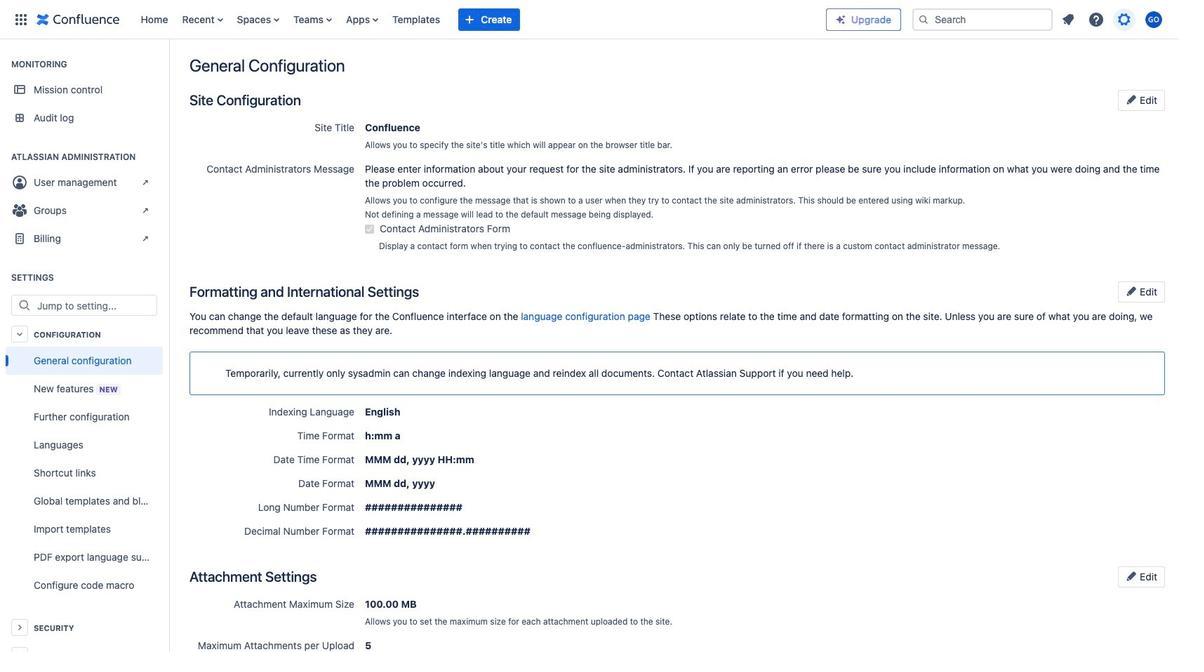 Task type: describe. For each thing, give the bounding box(es) containing it.
list for premium 'image'
[[1056, 7, 1171, 32]]

collapse sidebar image
[[153, 46, 184, 74]]

help icon image
[[1088, 11, 1105, 28]]

Settings Search field
[[33, 296, 157, 315]]

global element
[[8, 0, 826, 39]]



Task type: locate. For each thing, give the bounding box(es) containing it.
search image
[[918, 14, 930, 25]]

1 small image from the top
[[1126, 94, 1138, 105]]

settings icon image
[[1116, 11, 1133, 28]]

confluence image
[[37, 11, 120, 28], [37, 11, 120, 28]]

small image
[[1126, 286, 1138, 297]]

Search field
[[913, 8, 1053, 31]]

main content
[[168, 39, 1179, 53]]

0 horizontal spatial list
[[134, 0, 826, 39]]

banner
[[0, 0, 1179, 39]]

appswitcher icon image
[[13, 11, 29, 28]]

None checkbox
[[365, 224, 374, 233]]

1 vertical spatial small image
[[1126, 571, 1138, 582]]

2 small image from the top
[[1126, 571, 1138, 582]]

0 vertical spatial small image
[[1126, 94, 1138, 105]]

list
[[134, 0, 826, 39], [1056, 7, 1171, 32]]

your profile and preferences image
[[1146, 11, 1163, 28]]

1 horizontal spatial list
[[1056, 7, 1171, 32]]

None search field
[[913, 8, 1053, 31]]

list for the appswitcher icon
[[134, 0, 826, 39]]

region
[[6, 347, 163, 600]]

small image
[[1126, 94, 1138, 105], [1126, 571, 1138, 582]]

premium image
[[835, 14, 847, 25]]

notification icon image
[[1060, 11, 1077, 28]]



Task type: vqa. For each thing, say whether or not it's contained in the screenshot.
Settings Icon
yes



